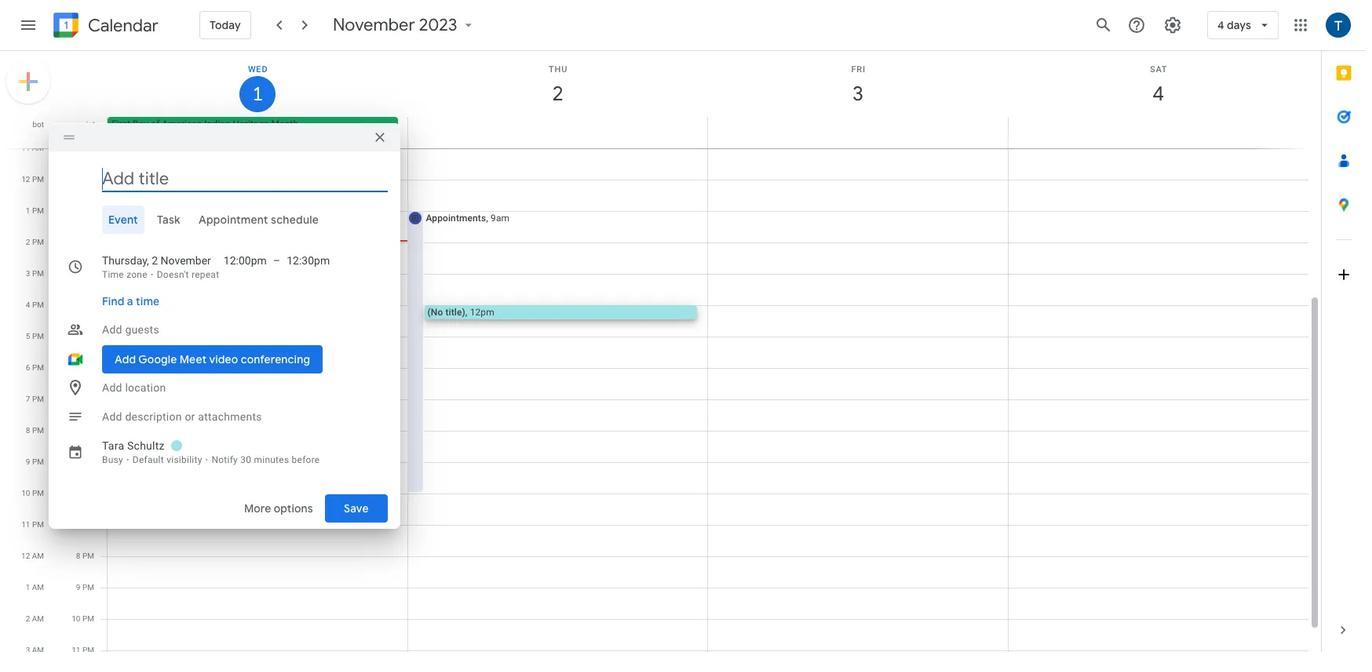 Task type: locate. For each thing, give the bounding box(es) containing it.
1 horizontal spatial 11 am
[[72, 269, 94, 278]]

9 pm up 11 pm
[[26, 458, 44, 467]]

1 vertical spatial 3 pm
[[76, 395, 94, 404]]

1 vertical spatial ,
[[466, 307, 468, 318]]

tab list
[[1323, 51, 1366, 609], [61, 206, 388, 234]]

default visibility
[[133, 455, 202, 466]]

2 down 1 am
[[26, 615, 30, 624]]

0 horizontal spatial 9am
[[191, 213, 209, 224]]

2 appointments from the left
[[426, 213, 486, 224]]

busy
[[102, 455, 123, 466]]

4 for 4 pm
[[26, 301, 30, 309]]

sat
[[1151, 64, 1168, 75]]

11 am down bot
[[21, 144, 44, 152]]

1
[[251, 82, 262, 107], [26, 207, 30, 215], [76, 332, 81, 341], [26, 584, 30, 592]]

1 vertical spatial add
[[102, 382, 122, 394]]

10
[[21, 489, 30, 498], [72, 615, 81, 624]]

2 pm
[[26, 238, 44, 247], [76, 364, 94, 372]]

task button
[[151, 206, 187, 234]]

jot
[[86, 120, 95, 129]]

1 horizontal spatial 5
[[76, 458, 81, 467]]

tara schultz
[[102, 440, 165, 452]]

11 pm
[[21, 521, 44, 529]]

repeat
[[192, 269, 219, 280]]

8 pm down 6 pm in the bottom of the page
[[26, 427, 44, 435]]

cell down 2 link
[[408, 117, 708, 148]]

2 right 6 pm in the bottom of the page
[[76, 364, 81, 372]]

3
[[852, 81, 863, 107], [26, 269, 30, 278], [76, 395, 81, 404]]

9 pm
[[26, 458, 44, 467], [76, 584, 94, 592]]

am up 2 am
[[32, 584, 44, 592]]

4 link
[[1141, 76, 1177, 112]]

0 vertical spatial 5 pm
[[26, 332, 44, 341]]

main drawer image
[[19, 16, 38, 35]]

0 horizontal spatial 4
[[26, 301, 30, 309]]

wed
[[248, 64, 268, 75]]

1 horizontal spatial 10
[[72, 615, 81, 624]]

2 horizontal spatial 4
[[1218, 18, 1225, 32]]

0 vertical spatial 11
[[21, 144, 30, 152]]

1 horizontal spatial 9 pm
[[76, 584, 94, 592]]

1 horizontal spatial 4
[[1153, 81, 1164, 107]]

1 horizontal spatial 3
[[76, 395, 81, 404]]

4 down sat
[[1153, 81, 1164, 107]]

7 pm
[[26, 395, 44, 404], [76, 521, 94, 529]]

event
[[108, 213, 138, 227]]

november 2023
[[333, 14, 457, 36]]

10 right 2 am
[[72, 615, 81, 624]]

11 am left time
[[72, 269, 94, 278]]

5 pm
[[26, 332, 44, 341], [76, 458, 94, 467]]

tara
[[102, 440, 124, 452]]

2 up doesn't
[[152, 255, 158, 267]]

0 vertical spatial 11 am
[[21, 144, 44, 152]]

2 vertical spatial 3
[[76, 395, 81, 404]]

0 horizontal spatial 5
[[26, 332, 30, 341]]

1 12 from the top
[[21, 175, 30, 184]]

0 vertical spatial 4
[[1218, 18, 1225, 32]]

add up tara
[[102, 411, 122, 423]]

4 for 4 days
[[1218, 18, 1225, 32]]

1 horizontal spatial 1 pm
[[76, 332, 94, 341]]

12
[[21, 175, 30, 184], [21, 552, 30, 561]]

11 up 12 am at the left of page
[[21, 521, 30, 529]]

first day of american indian heritage month row
[[101, 117, 1322, 148]]

to element
[[273, 253, 281, 269]]

8 pm right 12 am at the left of page
[[76, 552, 94, 561]]

1 horizontal spatial 9am
[[491, 213, 510, 224]]

0 horizontal spatial tab list
[[61, 206, 388, 234]]

bot
[[33, 120, 44, 129]]

2 vertical spatial 11
[[21, 521, 30, 529]]

american
[[162, 119, 202, 130]]

11
[[21, 144, 30, 152], [72, 269, 80, 278], [21, 521, 30, 529]]

november up doesn't repeat
[[161, 255, 211, 267]]

2 9am from the left
[[491, 213, 510, 224]]

2 cell from the left
[[708, 117, 1008, 148]]

5 pm up 6 pm in the bottom of the page
[[26, 332, 44, 341]]

9 up 11 pm
[[26, 458, 30, 467]]

11 left time
[[72, 269, 80, 278]]

0 vertical spatial 10
[[21, 489, 30, 498]]

0 vertical spatial 12
[[21, 175, 30, 184]]

7 pm right 11 pm
[[76, 521, 94, 529]]

1 vertical spatial 1 pm
[[76, 332, 94, 341]]

1 vertical spatial 5
[[76, 458, 81, 467]]

1 horizontal spatial november
[[333, 14, 415, 36]]

appointments
[[126, 213, 186, 224], [426, 213, 486, 224]]

1 horizontal spatial 10 pm
[[72, 615, 94, 624]]

3 pm
[[26, 269, 44, 278], [76, 395, 94, 404]]

find a time button
[[96, 287, 166, 316]]

10 pm right 2 am
[[72, 615, 94, 624]]

8 right 12 am at the left of page
[[76, 552, 81, 561]]

default
[[133, 455, 164, 466]]

a
[[127, 295, 133, 309]]

1 down wed
[[251, 82, 262, 107]]

1 horizontal spatial 7 pm
[[76, 521, 94, 529]]

1 vertical spatial 11 am
[[72, 269, 94, 278]]

support image
[[1128, 16, 1147, 35]]

2 pm right 6 pm in the bottom of the page
[[76, 364, 94, 372]]

9
[[26, 458, 30, 467], [76, 584, 81, 592]]

time
[[136, 295, 160, 309]]

appointment schedule
[[199, 213, 319, 227]]

2 horizontal spatial 3
[[852, 81, 863, 107]]

fri
[[852, 64, 866, 75]]

add inside dropdown button
[[102, 324, 122, 336]]

1 horizontal spatial 5 pm
[[76, 458, 94, 467]]

10 pm up 11 pm
[[21, 489, 44, 498]]

0 vertical spatial add
[[102, 324, 122, 336]]

first day of american indian heritage month button
[[108, 117, 398, 131]]

(no
[[428, 307, 443, 318]]

4 left days
[[1218, 18, 1225, 32]]

before
[[292, 455, 320, 466]]

12 for 12 pm
[[21, 175, 30, 184]]

4 inside popup button
[[1218, 18, 1225, 32]]

2023
[[419, 14, 457, 36]]

0 horizontal spatial 3
[[26, 269, 30, 278]]

time zone
[[102, 269, 148, 280]]

0 vertical spatial 3 pm
[[26, 269, 44, 278]]

1 add from the top
[[102, 324, 122, 336]]

2 12 from the top
[[21, 552, 30, 561]]

first
[[112, 119, 130, 130]]

thu
[[549, 64, 568, 75]]

am down bot
[[32, 144, 44, 152]]

0 horizontal spatial 5 pm
[[26, 332, 44, 341]]

0 vertical spatial 3
[[852, 81, 863, 107]]

0 horizontal spatial 9 pm
[[26, 458, 44, 467]]

add guests
[[102, 324, 159, 336]]

1 pm
[[26, 207, 44, 215], [76, 332, 94, 341]]

add
[[102, 324, 122, 336], [102, 382, 122, 394], [102, 411, 122, 423]]

first day of american indian heritage month
[[112, 119, 299, 130]]

2 vertical spatial add
[[102, 411, 122, 423]]

1 horizontal spatial 3 pm
[[76, 395, 94, 404]]

12 am
[[21, 552, 44, 561]]

8 down the 6
[[26, 427, 30, 435]]

2 pm up 4 pm
[[26, 238, 44, 247]]

4 up the 6
[[26, 301, 30, 309]]

1 appointments from the left
[[126, 213, 186, 224]]

1 link
[[240, 76, 276, 112]]

november
[[333, 14, 415, 36], [161, 255, 211, 267]]

0 vertical spatial 7
[[76, 144, 80, 152]]

0 horizontal spatial november
[[161, 255, 211, 267]]

add for add guests
[[102, 324, 122, 336]]

add down find
[[102, 324, 122, 336]]

5 left busy
[[76, 458, 81, 467]]

1 pm down 12 pm
[[26, 207, 44, 215]]

calendar element
[[50, 9, 159, 44]]

november 2023 button
[[327, 14, 483, 36]]

cell down 3 link
[[708, 117, 1008, 148]]

am
[[32, 144, 44, 152], [82, 144, 94, 152], [82, 269, 94, 278], [32, 552, 44, 561], [32, 584, 44, 592], [32, 615, 44, 624]]

1 vertical spatial 8
[[76, 552, 81, 561]]

add location
[[102, 382, 166, 394]]

2 am
[[26, 615, 44, 624]]

1 vertical spatial november
[[161, 255, 211, 267]]

11 am
[[21, 144, 44, 152], [72, 269, 94, 278]]

1 vertical spatial 9
[[76, 584, 81, 592]]

8
[[26, 427, 30, 435], [76, 552, 81, 561]]

add left location
[[102, 382, 122, 394]]

2 add from the top
[[102, 382, 122, 394]]

1 horizontal spatial appointments
[[426, 213, 486, 224]]

2 vertical spatial 4
[[26, 301, 30, 309]]

1 vertical spatial 7
[[26, 395, 30, 404]]

3 link
[[841, 76, 877, 112]]

5
[[26, 332, 30, 341], [76, 458, 81, 467]]

thursday, 2 november
[[102, 255, 211, 267]]

3 inside fri 3
[[852, 81, 863, 107]]

9 right 1 am
[[76, 584, 81, 592]]

10 up 11 pm
[[21, 489, 30, 498]]

2 vertical spatial 7
[[76, 521, 81, 529]]

1 vertical spatial 4
[[1153, 81, 1164, 107]]

12:30pm
[[287, 255, 330, 267]]

notify 30 minutes before
[[212, 455, 320, 466]]

7 pm down 6 pm in the bottom of the page
[[26, 395, 44, 404]]

11 up 12 pm
[[21, 144, 30, 152]]

1 pm left add guests
[[76, 332, 94, 341]]

appointments for appointments , 9am
[[426, 213, 486, 224]]

0 vertical spatial 1 pm
[[26, 207, 44, 215]]

1 vertical spatial 12
[[21, 552, 30, 561]]

0 horizontal spatial 10
[[21, 489, 30, 498]]

0 horizontal spatial 9
[[26, 458, 30, 467]]

0 vertical spatial 8 pm
[[26, 427, 44, 435]]

3 add from the top
[[102, 411, 122, 423]]

tab list containing event
[[61, 206, 388, 234]]

1 horizontal spatial 2 pm
[[76, 364, 94, 372]]

1 down 12 am at the left of page
[[26, 584, 30, 592]]

cell
[[408, 117, 708, 148], [708, 117, 1008, 148], [1008, 117, 1309, 148]]

pm
[[32, 175, 44, 184], [32, 207, 44, 215], [32, 238, 44, 247], [32, 269, 44, 278], [32, 301, 44, 309], [32, 332, 44, 341], [82, 332, 94, 341], [32, 364, 44, 372], [82, 364, 94, 372], [32, 395, 44, 404], [82, 395, 94, 404], [32, 427, 44, 435], [32, 458, 44, 467], [82, 458, 94, 467], [32, 489, 44, 498], [32, 521, 44, 529], [82, 521, 94, 529], [82, 552, 94, 561], [82, 584, 94, 592], [82, 615, 94, 624]]

0 vertical spatial ,
[[486, 213, 489, 224]]

0 vertical spatial 10 pm
[[21, 489, 44, 498]]

task
[[157, 213, 180, 227]]

cell down the 4 link
[[1008, 117, 1309, 148]]

1 horizontal spatial 8 pm
[[76, 552, 94, 561]]

grid
[[0, 51, 1322, 653]]

november left 2023
[[333, 14, 415, 36]]

1 vertical spatial 11
[[72, 269, 80, 278]]

5 pm left busy
[[76, 458, 94, 467]]

0 horizontal spatial appointments
[[126, 213, 186, 224]]

0 vertical spatial 2 pm
[[26, 238, 44, 247]]

2
[[552, 81, 563, 107], [26, 238, 30, 247], [152, 255, 158, 267], [76, 364, 81, 372], [26, 615, 30, 624]]

0 vertical spatial 5
[[26, 332, 30, 341]]

0 horizontal spatial 1 pm
[[26, 207, 44, 215]]

,
[[486, 213, 489, 224], [466, 307, 468, 318]]

1 am
[[26, 584, 44, 592]]

5 up the 6
[[26, 332, 30, 341]]

0 horizontal spatial 8
[[26, 427, 30, 435]]

1 horizontal spatial ,
[[486, 213, 489, 224]]

1 vertical spatial 7 pm
[[76, 521, 94, 529]]

1 vertical spatial 10 pm
[[72, 615, 94, 624]]

grid containing 2
[[0, 51, 1322, 653]]

10 pm
[[21, 489, 44, 498], [72, 615, 94, 624]]

0 vertical spatial 7 pm
[[26, 395, 44, 404]]

7
[[76, 144, 80, 152], [26, 395, 30, 404], [76, 521, 81, 529]]

1 9am from the left
[[191, 213, 209, 224]]

0 horizontal spatial 3 pm
[[26, 269, 44, 278]]

heritage
[[233, 119, 269, 130]]

2 down thu
[[552, 81, 563, 107]]

12 for 12 am
[[21, 552, 30, 561]]

1 vertical spatial 10
[[72, 615, 81, 624]]

9 pm right 1 am
[[76, 584, 94, 592]]



Task type: vqa. For each thing, say whether or not it's contained in the screenshot.
top December 2 element
no



Task type: describe. For each thing, give the bounding box(es) containing it.
am up 1 am
[[32, 552, 44, 561]]

12:00pm – 12:30pm
[[224, 255, 330, 267]]

today button
[[200, 6, 251, 44]]

title)
[[446, 307, 466, 318]]

30
[[241, 455, 252, 466]]

0 vertical spatial 9
[[26, 458, 30, 467]]

(no title) , 12pm
[[428, 307, 495, 318]]

calendar
[[88, 15, 159, 37]]

day
[[133, 119, 149, 130]]

appointment schedule button
[[193, 206, 326, 234]]

doesn't
[[157, 269, 189, 280]]

location
[[125, 382, 166, 394]]

of
[[151, 119, 160, 130]]

1 vertical spatial 8 pm
[[76, 552, 94, 561]]

days
[[1228, 18, 1252, 32]]

4 pm
[[26, 301, 44, 309]]

4 inside "sat 4"
[[1153, 81, 1164, 107]]

add for add location
[[102, 382, 122, 394]]

1 left add guests
[[76, 332, 81, 341]]

schedule
[[271, 213, 319, 227]]

thu 2
[[549, 64, 568, 107]]

event button
[[102, 206, 144, 234]]

attachments
[[198, 411, 262, 423]]

schultz
[[127, 440, 165, 452]]

3 cell from the left
[[1008, 117, 1309, 148]]

minutes
[[254, 455, 289, 466]]

find
[[102, 295, 124, 309]]

guests
[[125, 324, 159, 336]]

add for add description or attachments
[[102, 411, 122, 423]]

add description or attachments
[[102, 411, 262, 423]]

7 am
[[76, 144, 94, 152]]

2 link
[[540, 76, 576, 112]]

month
[[271, 119, 299, 130]]

find a time
[[102, 295, 160, 309]]

2 inside thu 2
[[552, 81, 563, 107]]

0 horizontal spatial 7 pm
[[26, 395, 44, 404]]

–
[[273, 255, 281, 267]]

1 horizontal spatial 8
[[76, 552, 81, 561]]

1 horizontal spatial tab list
[[1323, 51, 1366, 609]]

wed 1
[[248, 64, 268, 107]]

1 vertical spatial 2 pm
[[76, 364, 94, 372]]

0 vertical spatial 9 pm
[[26, 458, 44, 467]]

thursday,
[[102, 255, 149, 267]]

1 vertical spatial 3
[[26, 269, 30, 278]]

1 cell from the left
[[408, 117, 708, 148]]

0 horizontal spatial ,
[[466, 307, 468, 318]]

4 days button
[[1208, 6, 1280, 44]]

add guests button
[[96, 316, 388, 344]]

am down 1 am
[[32, 615, 44, 624]]

zone
[[127, 269, 148, 280]]

am down jot
[[82, 144, 94, 152]]

12pm
[[470, 307, 495, 318]]

Add title text field
[[102, 167, 388, 191]]

1 down 12 pm
[[26, 207, 30, 215]]

settings menu image
[[1164, 16, 1183, 35]]

6 pm
[[26, 364, 44, 372]]

today
[[210, 18, 241, 32]]

0 horizontal spatial 2 pm
[[26, 238, 44, 247]]

1 inside wed 1
[[251, 82, 262, 107]]

am left time
[[82, 269, 94, 278]]

visibility
[[167, 455, 202, 466]]

calendar heading
[[85, 15, 159, 37]]

doesn't repeat
[[157, 269, 219, 280]]

appointments 9am
[[126, 213, 209, 224]]

6
[[26, 364, 30, 372]]

appointments for appointments 9am
[[126, 213, 186, 224]]

12 pm
[[21, 175, 44, 184]]

appointment
[[199, 213, 269, 227]]

0 vertical spatial 8
[[26, 427, 30, 435]]

first day of american indian heritage month cell
[[108, 117, 408, 148]]

notify
[[212, 455, 238, 466]]

1 vertical spatial 5 pm
[[76, 458, 94, 467]]

1 vertical spatial 9 pm
[[76, 584, 94, 592]]

0 horizontal spatial 11 am
[[21, 144, 44, 152]]

0 horizontal spatial 8 pm
[[26, 427, 44, 435]]

sat 4
[[1151, 64, 1168, 107]]

0 horizontal spatial 10 pm
[[21, 489, 44, 498]]

or
[[185, 411, 195, 423]]

12:00pm
[[224, 255, 267, 267]]

time
[[102, 269, 124, 280]]

fri 3
[[852, 64, 866, 107]]

1 horizontal spatial 9
[[76, 584, 81, 592]]

indian
[[205, 119, 231, 130]]

description
[[125, 411, 182, 423]]

appointments , 9am
[[426, 213, 510, 224]]

0 vertical spatial november
[[333, 14, 415, 36]]

2 down 12 pm
[[26, 238, 30, 247]]

4 days
[[1218, 18, 1252, 32]]



